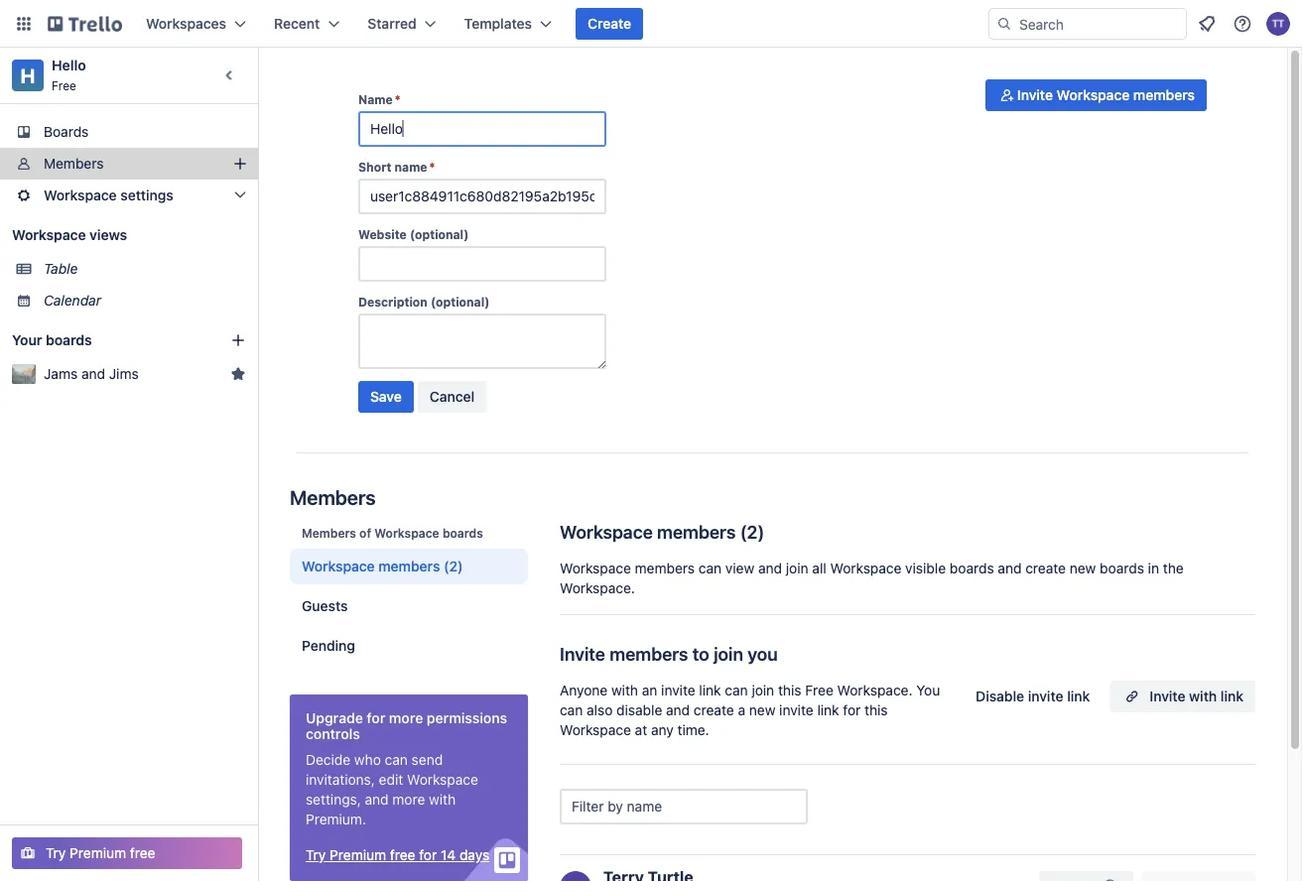 Task type: locate. For each thing, give the bounding box(es) containing it.
members left (
[[657, 521, 736, 543]]

you
[[917, 683, 941, 699]]

1 vertical spatial join
[[714, 643, 744, 665]]

you
[[748, 643, 778, 665]]

1 vertical spatial invite
[[560, 643, 606, 665]]

0 horizontal spatial create
[[694, 703, 735, 719]]

h link
[[12, 60, 44, 91]]

members link
[[0, 148, 258, 180]]

join right to
[[714, 643, 744, 665]]

more
[[389, 710, 423, 727], [393, 792, 425, 808]]

pending link
[[290, 629, 528, 664]]

premium for try premium free for 14 days
[[330, 848, 386, 864]]

boards
[[44, 124, 89, 140]]

join inside anyone with an invite link can join this free workspace. you can also disable and create a new invite link for this workspace at any time.
[[752, 683, 775, 699]]

new right a
[[750, 703, 776, 719]]

premium
[[70, 846, 126, 862], [330, 848, 386, 864]]

1 vertical spatial workspace members
[[302, 559, 440, 575]]

try inside try premium free for 14 days button
[[306, 848, 326, 864]]

try inside try premium free button
[[46, 846, 66, 862]]

workspace members
[[560, 521, 736, 543], [302, 559, 440, 575]]

jams and jims link
[[44, 364, 222, 384]]

0 horizontal spatial with
[[429, 792, 456, 808]]

for inside button
[[419, 848, 437, 864]]

2 vertical spatial invite
[[1150, 689, 1186, 705]]

1 horizontal spatial free
[[806, 683, 834, 699]]

0 vertical spatial create
[[1026, 561, 1067, 577]]

new
[[1070, 561, 1097, 577], [750, 703, 776, 719]]

premium inside button
[[70, 846, 126, 862]]

create inside anyone with an invite link can join this free workspace. you can also disable and create a new invite link for this workspace at any time.
[[694, 703, 735, 719]]

0 horizontal spatial free
[[130, 846, 155, 862]]

can inside upgrade for more permissions controls decide who can send invitations, edit workspace settings, and more with premium.
[[385, 752, 408, 769]]

try premium free for 14 days
[[306, 848, 490, 864]]

1 horizontal spatial *
[[430, 160, 435, 174]]

1 vertical spatial workspace.
[[838, 683, 913, 699]]

2 vertical spatial join
[[752, 683, 775, 699]]

create inside workspace members can view and join all workspace visible boards and create new boards in the workspace.
[[1026, 561, 1067, 577]]

None text field
[[358, 111, 607, 147], [358, 179, 607, 214], [358, 314, 607, 369], [358, 111, 607, 147], [358, 179, 607, 214], [358, 314, 607, 369]]

disable
[[617, 703, 663, 719]]

0 vertical spatial (optional)
[[410, 227, 469, 241]]

1 horizontal spatial free
[[390, 848, 416, 864]]

0 horizontal spatial try
[[46, 846, 66, 862]]

members up the an
[[610, 643, 689, 665]]

0 horizontal spatial sm image
[[998, 85, 1018, 105]]

all
[[813, 561, 827, 577]]

workspace. left you
[[838, 683, 913, 699]]

with
[[612, 683, 639, 699], [1190, 689, 1218, 705], [429, 792, 456, 808]]

0 vertical spatial *
[[395, 92, 401, 106]]

anyone with an invite link can join this free workspace. you can also disable and create a new invite link for this workspace at any time.
[[560, 683, 941, 739]]

1 vertical spatial create
[[694, 703, 735, 719]]

(optional)
[[410, 227, 469, 241], [431, 295, 490, 309]]

0 horizontal spatial invite
[[560, 643, 606, 665]]

members left of
[[302, 526, 356, 540]]

invite workspace members
[[1018, 87, 1196, 103]]

1 horizontal spatial create
[[1026, 561, 1067, 577]]

can inside workspace members can view and join all workspace visible boards and create new boards in the workspace.
[[699, 561, 722, 577]]

invite members to join you
[[560, 643, 778, 665]]

workspace. up invite members to join you
[[560, 580, 635, 597]]

boards up (2)
[[443, 526, 483, 540]]

with for anyone
[[612, 683, 639, 699]]

new inside anyone with an invite link can join this free workspace. you can also disable and create a new invite link for this workspace at any time.
[[750, 703, 776, 719]]

description
[[358, 295, 428, 309]]

and down edit
[[365, 792, 389, 808]]

try for try premium free for 14 days
[[306, 848, 326, 864]]

sm image
[[998, 85, 1018, 105], [1145, 879, 1165, 882]]

and inside upgrade for more permissions controls decide who can send invitations, edit workspace settings, and more with premium.
[[365, 792, 389, 808]]

2 horizontal spatial join
[[786, 561, 809, 577]]

premium inside button
[[330, 848, 386, 864]]

2
[[747, 521, 758, 543]]

1 horizontal spatial premium
[[330, 848, 386, 864]]

try premium free button
[[12, 838, 242, 870]]

guests link
[[290, 589, 528, 625]]

sm image inside the "invite workspace members" button
[[998, 85, 1018, 105]]

members down 0 notifications icon
[[1134, 87, 1196, 103]]

(
[[740, 521, 747, 543]]

0 vertical spatial free
[[52, 78, 76, 92]]

0 vertical spatial workspace members
[[560, 521, 736, 543]]

invite
[[662, 683, 696, 699], [1029, 689, 1064, 705], [780, 703, 814, 719]]

0 vertical spatial sm image
[[998, 85, 1018, 105]]

1 horizontal spatial workspace members
[[560, 521, 736, 543]]

workspace inside the "invite workspace members" button
[[1057, 87, 1130, 103]]

new left in at the bottom of the page
[[1070, 561, 1097, 577]]

table
[[44, 261, 78, 277]]

workspace members left (
[[560, 521, 736, 543]]

invite
[[1018, 87, 1054, 103], [560, 643, 606, 665], [1150, 689, 1186, 705]]

try
[[46, 846, 66, 862], [306, 848, 326, 864]]

boards
[[46, 332, 92, 349], [443, 526, 483, 540], [950, 561, 995, 577], [1100, 561, 1145, 577]]

invitations,
[[306, 772, 375, 788]]

1 vertical spatial new
[[750, 703, 776, 719]]

1 horizontal spatial invite
[[780, 703, 814, 719]]

14
[[441, 848, 456, 864]]

(optional) right website
[[410, 227, 469, 241]]

(optional) for description (optional)
[[431, 295, 490, 309]]

back to home image
[[48, 8, 122, 40]]

join down you on the bottom right of page
[[752, 683, 775, 699]]

new inside workspace members can view and join all workspace visible boards and create new boards in the workspace.
[[1070, 561, 1097, 577]]

invite right a
[[780, 703, 814, 719]]

link
[[700, 683, 722, 699], [1068, 689, 1091, 705], [1221, 689, 1244, 705], [818, 703, 840, 719]]

1 horizontal spatial try
[[306, 848, 326, 864]]

workspace inside upgrade for more permissions controls decide who can send invitations, edit workspace settings, and more with premium.
[[407, 772, 478, 788]]

table link
[[44, 259, 246, 279]]

boards left in at the bottom of the page
[[1100, 561, 1145, 577]]

0 horizontal spatial this
[[779, 683, 802, 699]]

0 horizontal spatial new
[[750, 703, 776, 719]]

calendar link
[[44, 291, 246, 311]]

any
[[651, 722, 674, 739]]

1 horizontal spatial sm image
[[1145, 879, 1165, 882]]

cancel button
[[418, 381, 487, 413]]

settings,
[[306, 792, 361, 808]]

workspace. inside workspace members can view and join all workspace visible boards and create new boards in the workspace.
[[560, 580, 635, 597]]

workspace inside "workspace settings" popup button
[[44, 187, 117, 204]]

1 vertical spatial more
[[393, 792, 425, 808]]

0 horizontal spatial workspace members
[[302, 559, 440, 575]]

members up of
[[290, 486, 376, 509]]

a
[[738, 703, 746, 719]]

0 vertical spatial join
[[786, 561, 809, 577]]

calendar
[[44, 292, 101, 309]]

None text field
[[358, 246, 607, 282]]

workspace views
[[12, 227, 127, 243]]

views
[[89, 227, 127, 243]]

1 horizontal spatial invite
[[1018, 87, 1054, 103]]

1 vertical spatial members
[[290, 486, 376, 509]]

(2)
[[444, 559, 463, 575]]

0 vertical spatial invite
[[1018, 87, 1054, 103]]

with inside button
[[1190, 689, 1218, 705]]

create
[[588, 15, 632, 32]]

2 horizontal spatial for
[[843, 703, 861, 719]]

invite right disable
[[1029, 689, 1064, 705]]

0 horizontal spatial for
[[367, 710, 386, 727]]

try premium free
[[46, 846, 155, 862]]

2 horizontal spatial invite
[[1029, 689, 1064, 705]]

Filter by name text field
[[560, 789, 808, 825]]

starred icon image
[[230, 366, 246, 382]]

and
[[81, 366, 105, 382], [759, 561, 783, 577], [998, 561, 1022, 577], [666, 703, 690, 719], [365, 792, 389, 808]]

0 vertical spatial new
[[1070, 561, 1097, 577]]

can up edit
[[385, 752, 408, 769]]

days
[[460, 848, 490, 864]]

0 horizontal spatial premium
[[70, 846, 126, 862]]

members inside workspace members can view and join all workspace visible boards and create new boards in the workspace.
[[635, 561, 695, 577]]

1 vertical spatial free
[[806, 683, 834, 699]]

free
[[130, 846, 155, 862], [390, 848, 416, 864]]

1 horizontal spatial join
[[752, 683, 775, 699]]

upgrade
[[306, 710, 363, 727]]

organizationdetailform element
[[358, 91, 607, 421]]

0 horizontal spatial workspace.
[[560, 580, 635, 597]]

starred
[[368, 15, 417, 32]]

with inside anyone with an invite link can join this free workspace. you can also disable and create a new invite link for this workspace at any time.
[[612, 683, 639, 699]]

who
[[354, 752, 381, 769]]

0 vertical spatial workspace.
[[560, 580, 635, 597]]

1 vertical spatial this
[[865, 703, 888, 719]]

0 horizontal spatial join
[[714, 643, 744, 665]]

0 horizontal spatial free
[[52, 78, 76, 92]]

your boards with 1 items element
[[12, 329, 201, 353]]

(optional) right description
[[431, 295, 490, 309]]

free
[[52, 78, 76, 92], [806, 683, 834, 699]]

more up send
[[389, 710, 423, 727]]

for
[[843, 703, 861, 719], [367, 710, 386, 727], [419, 848, 437, 864]]

workspace
[[1057, 87, 1130, 103], [44, 187, 117, 204], [12, 227, 86, 243], [560, 521, 653, 543], [375, 526, 440, 540], [302, 559, 375, 575], [560, 561, 631, 577], [831, 561, 902, 577], [560, 722, 631, 739], [407, 772, 478, 788]]

and left jims
[[81, 366, 105, 382]]

can left view on the bottom of page
[[699, 561, 722, 577]]

(optional) for website (optional)
[[410, 227, 469, 241]]

0 vertical spatial this
[[779, 683, 802, 699]]

members
[[1134, 87, 1196, 103], [657, 521, 736, 543], [379, 559, 440, 575], [635, 561, 695, 577], [610, 643, 689, 665]]

for inside upgrade for more permissions controls decide who can send invitations, edit workspace settings, and more with premium.
[[367, 710, 386, 727]]

1 vertical spatial (optional)
[[431, 295, 490, 309]]

invite right the an
[[662, 683, 696, 699]]

hello link
[[52, 57, 86, 73]]

join left all
[[786, 561, 809, 577]]

0 horizontal spatial *
[[395, 92, 401, 106]]

your boards
[[12, 332, 92, 349]]

free inside button
[[130, 846, 155, 862]]

members left view on the bottom of page
[[635, 561, 695, 577]]

with for invite
[[1190, 689, 1218, 705]]

this
[[779, 683, 802, 699], [865, 703, 888, 719]]

1 horizontal spatial workspace.
[[838, 683, 913, 699]]

primary element
[[0, 0, 1303, 48]]

invite for invite workspace members
[[1018, 87, 1054, 103]]

1 horizontal spatial this
[[865, 703, 888, 719]]

premium for try premium free
[[70, 846, 126, 862]]

more down edit
[[393, 792, 425, 808]]

1 horizontal spatial for
[[419, 848, 437, 864]]

view
[[726, 561, 755, 577]]

workspace members down of
[[302, 559, 440, 575]]

free inside button
[[390, 848, 416, 864]]

members down members of workspace boards
[[379, 559, 440, 575]]

members down boards
[[44, 155, 104, 172]]

1 horizontal spatial with
[[612, 683, 639, 699]]

terry turtle (terryturtle) image
[[1267, 12, 1291, 36]]

add board image
[[230, 333, 246, 349]]

website
[[358, 227, 407, 241]]

2 horizontal spatial invite
[[1150, 689, 1186, 705]]

1 vertical spatial sm image
[[1145, 879, 1165, 882]]

2 horizontal spatial with
[[1190, 689, 1218, 705]]

workspace inside anyone with an invite link can join this free workspace. you can also disable and create a new invite link for this workspace at any time.
[[560, 722, 631, 739]]

disable
[[976, 689, 1025, 705]]

1 horizontal spatial new
[[1070, 561, 1097, 577]]

members of workspace boards
[[302, 526, 483, 540]]

and up time.
[[666, 703, 690, 719]]

create button
[[576, 8, 644, 40]]

boards right visible
[[950, 561, 995, 577]]

recent button
[[262, 8, 352, 40]]



Task type: describe. For each thing, give the bounding box(es) containing it.
starred button
[[356, 8, 449, 40]]

visible
[[906, 561, 946, 577]]

boards up jams
[[46, 332, 92, 349]]

premium.
[[306, 812, 366, 828]]

workspace members can view and join all workspace visible boards and create new boards in the workspace.
[[560, 561, 1184, 597]]

and right view on the bottom of page
[[759, 561, 783, 577]]

guests
[[302, 598, 348, 615]]

free inside anyone with an invite link can join this free workspace. you can also disable and create a new invite link for this workspace at any time.
[[806, 683, 834, 699]]

open information menu image
[[1233, 14, 1253, 34]]

upgrade for more permissions controls decide who can send invitations, edit workspace settings, and more with premium.
[[306, 710, 508, 828]]

hello
[[52, 57, 86, 73]]

invite inside disable invite link button
[[1029, 689, 1064, 705]]

workspace navigation collapse icon image
[[216, 62, 244, 89]]

of
[[360, 526, 371, 540]]

workspace settings
[[44, 187, 174, 204]]

h
[[20, 64, 35, 87]]

also
[[587, 703, 613, 719]]

recent
[[274, 15, 320, 32]]

name
[[395, 160, 428, 174]]

jams and jims
[[44, 366, 139, 382]]

0 notifications image
[[1196, 12, 1219, 36]]

2 vertical spatial members
[[302, 526, 356, 540]]

and inside 'link'
[[81, 366, 105, 382]]

and inside anyone with an invite link can join this free workspace. you can also disable and create a new invite link for this workspace at any time.
[[666, 703, 690, 719]]

Search field
[[1013, 9, 1187, 39]]

hello free
[[52, 57, 86, 92]]

search image
[[997, 16, 1013, 32]]

templates button
[[453, 8, 564, 40]]

can down anyone
[[560, 703, 583, 719]]

time.
[[678, 722, 710, 739]]

invite for invite members to join you
[[560, 643, 606, 665]]

free inside hello free
[[52, 78, 76, 92]]

at
[[635, 722, 648, 739]]

the
[[1164, 561, 1184, 577]]

free for try premium free
[[130, 846, 155, 862]]

to
[[693, 643, 710, 665]]

decide
[[306, 752, 351, 769]]

can up a
[[725, 683, 748, 699]]

anyone
[[560, 683, 608, 699]]

name *
[[358, 92, 401, 106]]

invite for invite with link
[[1150, 689, 1186, 705]]

an
[[642, 683, 658, 699]]

description (optional)
[[358, 295, 490, 309]]

for inside anyone with an invite link can join this free workspace. you can also disable and create a new invite link for this workspace at any time.
[[843, 703, 861, 719]]

0 vertical spatial more
[[389, 710, 423, 727]]

in
[[1149, 561, 1160, 577]]

workspaces button
[[134, 8, 258, 40]]

workspaces
[[146, 15, 226, 32]]

name
[[358, 92, 393, 106]]

save button
[[358, 381, 414, 413]]

edit
[[379, 772, 403, 788]]

disable invite link button
[[964, 681, 1103, 713]]

jams
[[44, 366, 78, 382]]

)
[[758, 521, 765, 543]]

workspace. inside anyone with an invite link can join this free workspace. you can also disable and create a new invite link for this workspace at any time.
[[838, 683, 913, 699]]

invite with link button
[[1111, 681, 1256, 713]]

boards link
[[0, 116, 258, 148]]

and right visible
[[998, 561, 1022, 577]]

save
[[370, 389, 402, 405]]

( 2 )
[[740, 521, 765, 543]]

workspace settings button
[[0, 180, 258, 212]]

0 vertical spatial members
[[44, 155, 104, 172]]

short name *
[[358, 160, 435, 174]]

1 vertical spatial *
[[430, 160, 435, 174]]

short
[[358, 160, 392, 174]]

disable invite link
[[976, 689, 1091, 705]]

permissions
[[427, 710, 508, 727]]

jims
[[109, 366, 139, 382]]

free for try premium free for 14 days
[[390, 848, 416, 864]]

members inside button
[[1134, 87, 1196, 103]]

0 horizontal spatial invite
[[662, 683, 696, 699]]

send
[[412, 752, 443, 769]]

pending
[[302, 638, 355, 654]]

with inside upgrade for more permissions controls decide who can send invitations, edit workspace settings, and more with premium.
[[429, 792, 456, 808]]

your
[[12, 332, 42, 349]]

settings
[[120, 187, 174, 204]]

cancel
[[430, 389, 475, 405]]

templates
[[464, 15, 532, 32]]

invite workspace members button
[[986, 79, 1208, 111]]

controls
[[306, 726, 360, 743]]

invite with link
[[1150, 689, 1244, 705]]

try premium free for 14 days button
[[306, 846, 490, 866]]

try for try premium free
[[46, 846, 66, 862]]

website (optional)
[[358, 227, 469, 241]]

join inside workspace members can view and join all workspace visible boards and create new boards in the workspace.
[[786, 561, 809, 577]]



Task type: vqa. For each thing, say whether or not it's contained in the screenshot.
Only show unread
no



